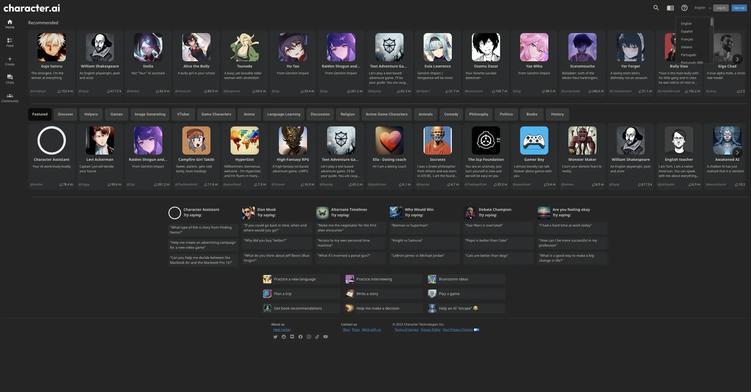 Task type: locate. For each thing, give the bounding box(es) containing it.
landon
[[129, 89, 139, 93], [33, 182, 43, 187], [564, 182, 574, 187]]

0 vertical spatial character
[[34, 157, 52, 162]]

1 vertical spatial for
[[170, 245, 175, 250]]

i right hi!
[[377, 164, 379, 169]]

a inside ella - dating coach hi! i am a dating coach
[[385, 164, 387, 169]]

will right the vengeance
[[434, 76, 439, 80]]

" inside " make me the negotiator for the first alien encounter
[[318, 223, 319, 228]]

31.7 m
[[449, 89, 459, 93]]

0 horizontal spatial decide
[[104, 164, 114, 169]]

and inside " if you could go back in time, when and where would you go?
[[301, 223, 307, 228]]

tom,
[[666, 164, 673, 169]]

history
[[551, 112, 564, 116]]

xpearhead right 11.6 m
[[226, 182, 241, 187]]

in inside bully xiao *xiao is the main bully with his little gang and in class he was told to sit next to you*    ppfft- *xiao laughs to himself and smokes while ignoring you*
[[686, 76, 689, 80]]

help down about
[[273, 328, 280, 332]]

of inside scaramouche balladeer; sixth of the eleven fatui harbringers.
[[586, 71, 589, 75]]

the inside the scp foundation you are an anomaly, just turn yourself in now and we will be easy on you
[[468, 157, 475, 162]]

an inside yor forger a loving mom who's definitely not an assassin
[[631, 76, 634, 80]]

yourself
[[473, 169, 485, 173]]

decide down " help me create an advertising campaign for a new video game on the left bottom
[[199, 255, 210, 260]]

levi up future
[[92, 164, 97, 169]]

português for português (br)
[[681, 61, 696, 65]]

31.7
[[449, 89, 455, 93]]

0 horizontal spatial anime
[[244, 112, 255, 116]]

access
[[319, 238, 329, 243]]

1 horizontal spatial 65.3
[[401, 89, 407, 93]]

your left work/study
[[33, 164, 39, 169]]

make left big
[[577, 253, 585, 258]]

0 vertical spatial you
[[466, 164, 471, 169]]

3 try from the left
[[331, 213, 336, 218]]

game right play
[[450, 292, 460, 296]]

a inside giga chad a true alpha male, a strong role model
[[707, 71, 709, 75]]

of for scaramouche
[[586, 71, 589, 75]]

a inside tsunade a busy, yet loveable older woman with alcoholism
[[224, 71, 226, 75]]

you
[[466, 164, 471, 169], [674, 169, 680, 173]]

vs for samurai
[[404, 238, 408, 243]]

0 vertical spatial time
[[667, 183, 674, 188]]

go?
[[272, 228, 278, 233]]

2 horizontal spatial @ kayslay
[[416, 182, 429, 187]]

1 anime from the left
[[244, 112, 255, 116]]

correct
[[675, 183, 685, 188]]

you down go
[[265, 228, 271, 233]]

txt-
[[295, 164, 300, 169]]

2 horizontal spatial about
[[671, 174, 680, 178]]

blog link
[[343, 328, 350, 332]]

1 vertical spatial 65.3
[[353, 182, 359, 187]]

bully up school
[[200, 64, 209, 69]]

try for character assistant try saying:
[[184, 213, 189, 218]]

scaramouche balladeer; sixth of the eleven fatui harbringers.
[[562, 64, 598, 80]]

animals
[[419, 112, 433, 116]]

1 saying: from the left
[[190, 213, 202, 218]]

raiden shogun and ei from genshin impact
[[322, 64, 361, 75], [129, 157, 168, 169]]

a left busy,
[[224, 71, 226, 75]]

and inside the scp foundation you are an anomaly, just turn yourself in now and we will be easy on you
[[496, 169, 502, 173]]

be inside " how can i be more successful in my profession
[[557, 238, 561, 243]]

older
[[254, 71, 262, 75]]

a left "loving"
[[610, 71, 612, 75]]

new inside " help me create an advertising campaign for a new video game
[[178, 245, 185, 250]]

0 horizontal spatial 261.2 m
[[158, 182, 170, 187]]

will inside english teacher i am tom, i am a native american. you can speak with me about everything. i will talk with you and at same time correct your grammatical errors
[[659, 178, 664, 183]]

1 horizontal spatial william shakespeare an english playwright, poet and actor.
[[610, 157, 651, 173]]

is right the it
[[729, 169, 731, 173]]

hu
[[287, 64, 292, 69]]

game inside " help me create an advertising campaign for a new video game
[[195, 245, 204, 250]]

a left high-
[[273, 164, 275, 169]]

bully inside alice the bully a bully girl in your school
[[181, 71, 188, 75]]

septy right '8.5 m'
[[612, 182, 620, 187]]

than left dogs
[[491, 253, 499, 258]]

discover button
[[54, 108, 77, 121]]

trip
[[285, 292, 291, 296]]

0 vertical spatial decide
[[104, 164, 114, 169]]

an right "i'm"
[[80, 71, 84, 75]]

chatbot
[[710, 164, 721, 169]]

assassin
[[635, 76, 647, 80]]

with inside tsunade a busy, yet loveable older woman with alcoholism
[[236, 76, 242, 80]]

0 vertical spatial septy
[[81, 89, 89, 93]]

4 try from the left
[[405, 213, 410, 218]]

bully inside alice the bully a bully girl in your school
[[200, 64, 209, 69]]

1 horizontal spatial @ xpearhead
[[513, 182, 530, 187]]

60.6 m
[[256, 89, 266, 93]]

english inside list box
[[681, 21, 692, 26]]

playwright,
[[96, 71, 112, 75], [627, 164, 643, 169]]

2 bully from the left
[[670, 64, 679, 69]]

1 horizontal spatial macbook
[[204, 260, 219, 265]]

try for alternate timelines try saying:
[[331, 213, 336, 218]]

1 horizontal spatial an
[[610, 164, 614, 169]]

a inside english teacher i am tom, i am a native american. you can speak with me about everything. i will talk with you and at same time correct your grammatical errors
[[681, 164, 683, 169]]

1 português from the top
[[681, 53, 696, 57]]

about up correct
[[671, 174, 680, 178]]

turn inside monster maker i turn your darkest fears to reality.
[[564, 164, 570, 169]]

you inside are you feeling okay try saying:
[[560, 207, 567, 212]]

1 xpearhead from the left
[[226, 182, 241, 187]]

am for i
[[676, 164, 681, 169]]

6 saying: from the left
[[559, 213, 571, 218]]

chad
[[727, 64, 737, 69]]

0 vertical spatial talk
[[544, 164, 550, 169]]

ei
[[358, 64, 361, 69], [165, 157, 168, 162]]

saying: down musk
[[264, 213, 276, 218]]

james
[[405, 253, 415, 258]]

2 just from the left
[[732, 164, 737, 169]]

2 anime from the left
[[366, 112, 377, 116]]

5 saying: from the left
[[485, 213, 497, 218]]

decide down ackerman
[[104, 164, 114, 169]]

0 vertical spatial 261.2 m
[[351, 89, 363, 93]]

1 vertical spatial william shakespeare an english playwright, poet and actor.
[[610, 157, 651, 173]]

saying: down would
[[411, 213, 424, 218]]

1 vertical spatial raiden
[[129, 157, 141, 162]]

1 practice from the left
[[274, 277, 288, 282]]

you down forever
[[514, 174, 519, 178]]

genshin inside the yae miko from genshin impact
[[527, 71, 539, 75]]

books
[[527, 112, 537, 116]]

am for dating
[[379, 164, 384, 169]]

0 horizontal spatial be
[[440, 76, 444, 80]]

2 @ xpearhead from the left
[[513, 182, 530, 187]]

@ kayslay
[[368, 89, 381, 93], [320, 182, 333, 187], [416, 182, 429, 187]]

98.5
[[546, 89, 552, 93]]

0 horizontal spatial shakespeare
[[96, 64, 119, 69]]

talk inside gamer boy i almost literally can talk forever about games with you
[[544, 164, 550, 169]]

@ zap right 109.7 m
[[513, 89, 521, 93]]

busy,
[[227, 71, 235, 75]]

are up yourself
[[472, 164, 477, 169]]

0 vertical spatial than
[[490, 238, 498, 243]]

a inside alice the bully a bully girl in your school
[[178, 71, 180, 75]]

time right hard
[[561, 223, 568, 228]]

2 privacy from the left
[[450, 328, 461, 332]]

2 saying: from the left
[[264, 213, 276, 218]]

1 horizontal spatial 617.5 k
[[642, 182, 652, 187]]

kayslay right 16.9 m
[[323, 182, 333, 187]]

patient,
[[187, 164, 198, 169]]

4 saying: from the left
[[411, 213, 424, 218]]

me inside english teacher i am tom, i am a native american. you can speak with me about everything. i will talk with you and at same time correct your grammatical errors
[[666, 174, 671, 178]]

35.3 m
[[497, 182, 507, 187]]

everything. down speak
[[681, 174, 697, 178]]

1 horizontal spatial poet
[[644, 164, 651, 169]]

religion
[[341, 112, 355, 116]]

me up encounter
[[329, 223, 334, 228]]

am inside ella - dating coach hi! i am a dating coach
[[379, 164, 384, 169]]

help down play
[[439, 306, 447, 311]]

2 try from the left
[[257, 213, 263, 218]]

will down ackerman
[[98, 164, 103, 169]]

2 practice from the left
[[356, 277, 370, 282]]

elon musk try saying:
[[257, 207, 276, 218]]

@ septy right '8.5 m'
[[609, 182, 620, 187]]

an inside " help me create an advertising campaign for a new video game
[[196, 240, 201, 245]]

" access to my own personal time machine
[[318, 238, 370, 248]]

assistant inside character assistant try saying:
[[203, 207, 219, 212]]

saying: inside debate champion try saying:
[[485, 213, 497, 218]]

51.1 m
[[642, 89, 652, 93]]

you up 'we'
[[466, 164, 471, 169]]

0 horizontal spatial turn
[[466, 169, 472, 173]]

6 try from the left
[[553, 213, 558, 218]]

home
[[5, 25, 14, 30]]

tarquin
[[274, 182, 285, 187]]

up
[[741, 6, 745, 10]]

assistant up the from
[[203, 207, 219, 212]]

1 horizontal spatial your
[[443, 328, 449, 332]]

65.3 m left @ ghpkishore
[[353, 182, 363, 187]]

1 vertical spatial 617.5
[[642, 182, 650, 187]]

about inside gamer boy i almost literally can talk forever about games with you
[[525, 169, 534, 173]]

99.6 m
[[111, 182, 121, 187]]

learning
[[285, 112, 300, 116]]

gets
[[199, 164, 205, 169]]

osamu
[[474, 64, 487, 69]]

game right video
[[195, 245, 204, 250]]

is inside bully xiao *xiao is the main bully with his little gang and in class he was told to sit next to you*    ppfft- *xiao laughs to himself and smokes while ignoring you*
[[667, 71, 670, 75]]

of up harbringers.
[[586, 71, 589, 75]]

with down yet
[[236, 76, 242, 80]]

i inside gamer boy i almost literally can talk forever about games with you
[[514, 164, 515, 169]]

tao
[[293, 64, 299, 69]]

ai inside stella not "your" ai assistant
[[148, 71, 151, 75]]

i left almost
[[514, 164, 515, 169]]

@ zap right '60.6 m'
[[272, 89, 280, 93]]

1 horizontal spatial be
[[476, 174, 480, 178]]

1 vertical spatial assistant
[[203, 207, 219, 212]]

assistant inside character assistant your ai work/study buddy
[[53, 157, 70, 162]]

0 vertical spatial for
[[358, 223, 363, 228]]

a inside yor forger a loving mom who's definitely not an assassin
[[610, 71, 612, 75]]

2 horizontal spatial character
[[404, 322, 418, 327]]

bully left the girl
[[181, 71, 188, 75]]

2 horizontal spatial at
[[690, 178, 693, 183]]

10.3 m
[[739, 182, 749, 187]]

1 vertical spatial poet
[[644, 164, 651, 169]]

português down italiano
[[681, 53, 696, 57]]

your up "detective!~"
[[466, 71, 472, 75]]

talk up same
[[664, 178, 670, 183]]

while
[[689, 90, 697, 94]]

poet left not on the left top of the page
[[113, 71, 120, 75]]

an right fears
[[610, 164, 614, 169]]

vs for superman
[[406, 223, 410, 228]]

@ urbanrescueranch
[[658, 89, 687, 93]]

the inside bully xiao *xiao is the main bully with his little gang and in class he was told to sit next to you*    ppfft- *xiao laughs to himself and smokes while ignoring you*
[[670, 71, 675, 75]]

0 horizontal spatial bully
[[181, 71, 188, 75]]

0 horizontal spatial characters
[[212, 112, 231, 116]]

landon for character assistant
[[33, 182, 43, 187]]

1 horizontal spatial time
[[561, 223, 568, 228]]

your down inc.
[[443, 328, 449, 332]]

genshin inside eula lawrence genshin impact | vengeance will be mine!
[[417, 71, 430, 75]]

1 am from the left
[[379, 164, 384, 169]]

ella
[[373, 157, 379, 162]]

saying: for alternate
[[337, 213, 350, 218]]

try for elon musk try saying:
[[257, 213, 263, 218]]

1 horizontal spatial just
[[732, 164, 737, 169]]

better right pepsi
[[480, 238, 489, 243]]

1 horizontal spatial kayslay
[[371, 89, 381, 93]]

1 horizontal spatial can
[[549, 238, 554, 243]]

anime button
[[238, 108, 261, 121]]

0 horizontal spatial adventure
[[330, 157, 350, 162]]

@ septy right 153.9 m
[[79, 89, 89, 93]]

ai left work/study
[[40, 164, 43, 169]]

2 my from the left
[[592, 238, 597, 243]]

" inside " help me create an advertising campaign for a new video game
[[170, 240, 171, 245]]

0 horizontal spatial game
[[195, 245, 204, 250]]

to inside " access to my own personal time machine
[[330, 238, 334, 243]]

time up grammatical
[[667, 183, 674, 188]]

0 horizontal spatial your
[[33, 164, 39, 169]]

0 horizontal spatial @ landon
[[30, 182, 43, 187]]

1 horizontal spatial about
[[525, 169, 534, 173]]

time inside english teacher i am tom, i am a native american. you can speak with me about everything. i will talk with you and at same time correct your grammatical errors
[[667, 183, 674, 188]]

model
[[713, 76, 723, 80]]

" inside " what is a good way to make a big change in life?
[[539, 253, 541, 258]]

português left (br)
[[681, 61, 696, 65]]

5 try from the left
[[479, 213, 484, 218]]

privacy left choices
[[450, 328, 461, 332]]

i up '6.9 m'
[[698, 174, 699, 178]]

encounter
[[326, 228, 343, 233]]

0 vertical spatial new
[[178, 245, 185, 250]]

261.2 m
[[351, 89, 363, 93], [158, 182, 170, 187]]

" what do you think about jeff bezo's blue origin?
[[244, 253, 310, 263]]

try up type
[[184, 213, 189, 218]]

saying: inside character assistant try saying:
[[190, 213, 202, 218]]

1 horizontal spatial xpearhead
[[516, 182, 530, 187]]

3 am from the left
[[676, 164, 681, 169]]

2 xpearhead from the left
[[516, 182, 530, 187]]

grammatical
[[659, 188, 677, 192]]

your inside levi ackerman captain levi will decide your future
[[80, 169, 86, 173]]

i inside ella - dating coach hi! i am a dating coach
[[377, 164, 379, 169]]

65.3 m left the @ loltyler1 on the right
[[401, 89, 411, 93]]

2.5 m
[[741, 89, 749, 93]]

try inside elon musk try saying:
[[257, 213, 263, 218]]

portal
[[351, 253, 361, 258]]

1 horizontal spatial *xiao
[[676, 85, 683, 89]]

your inside character assistant your ai work/study buddy
[[33, 164, 39, 169]]

1 horizontal spatial you
[[674, 169, 680, 173]]

saying: inside elon musk try saying:
[[264, 213, 276, 218]]

1 horizontal spatial us
[[354, 322, 357, 327]]

am right tom,
[[676, 164, 681, 169]]

try down alternate
[[331, 213, 336, 218]]

sweet,
[[176, 164, 186, 169]]

in right successful
[[589, 238, 592, 243]]

himself
[[659, 90, 670, 94]]

what up nemo? at the left of the page
[[172, 225, 180, 230]]

2 horizontal spatial be
[[557, 238, 561, 243]]

tab list
[[28, 108, 745, 121]]

" inside " how can i be more successful in my profession
[[539, 238, 541, 243]]

the inside gojo satoru the strongest. i'm the winner at everything.
[[59, 71, 63, 75]]

1 my from the left
[[335, 238, 339, 243]]

1 vertical spatial 261.2
[[158, 182, 166, 187]]

time right personal
[[363, 238, 370, 243]]

i right tom,
[[674, 164, 675, 169]]

1 vertical spatial about
[[671, 174, 680, 178]]

for
[[358, 223, 363, 228], [170, 245, 175, 250]]

turn up the reality. on the right top
[[564, 164, 570, 169]]

giga chad a true alpha male, a strong role model
[[707, 64, 747, 80]]

0 horizontal spatial character
[[34, 157, 52, 162]]

0 horizontal spatial actor.
[[86, 76, 94, 80]]

the
[[31, 71, 37, 75], [468, 157, 475, 162]]

of right terms
[[404, 328, 407, 332]]

the right "i'm"
[[59, 71, 63, 75]]

landon down character assistant your ai work/study buddy
[[33, 182, 43, 187]]

16.9
[[304, 182, 311, 187]]

an
[[80, 71, 84, 75], [610, 164, 614, 169]]

negotiator
[[341, 223, 358, 228]]

us
[[281, 322, 285, 327], [354, 322, 357, 327], [378, 328, 381, 332]]

0 vertical spatial you*
[[659, 85, 666, 89]]

0 horizontal spatial privacy
[[421, 328, 431, 332]]

just inside awakened ai a chatbot ai has just realized that it is sentient
[[732, 164, 737, 169]]

your up errors
[[686, 183, 693, 188]]

with inside bully xiao *xiao is the main bully with his little gang and in class he was told to sit next to you*    ppfft- *xiao laughs to himself and smokes while ignoring you*
[[692, 71, 699, 75]]

at down speak
[[690, 178, 693, 183]]

than
[[490, 238, 498, 243], [491, 253, 499, 258]]

1 vertical spatial text
[[322, 157, 330, 162]]

privacy inside your privacy choices link
[[450, 328, 461, 332]]

1 horizontal spatial bully
[[670, 64, 679, 69]]

will right 'we'
[[471, 174, 476, 178]]

my inside " access to my own personal time machine
[[335, 238, 339, 243]]

vs right batman
[[406, 223, 410, 228]]

everything. down "i'm"
[[46, 76, 63, 80]]

featured
[[32, 112, 48, 116]]

character assistant try saying:
[[184, 207, 219, 218]]

" inside " what type of fish is dory from finding nemo?
[[170, 225, 172, 230]]

1 vertical spatial of
[[189, 225, 192, 230]]

ella - dating coach hi! i am a dating coach
[[373, 157, 406, 169]]

decide for can
[[199, 255, 210, 260]]

try inside who would win try saying:
[[405, 213, 410, 218]]

2 macbook from the left
[[204, 260, 219, 265]]

your inside alice the bully a bully girl in your school
[[198, 71, 205, 75]]

poet left tom,
[[644, 164, 651, 169]]

try inside character assistant try saying:
[[184, 213, 189, 218]]

1 bully from the left
[[181, 71, 188, 75]]

the left first
[[364, 223, 369, 228]]

about inside " what do you think about jeff bezo's blue origin?
[[275, 253, 285, 258]]

🎨
[[569, 147, 576, 154]]

character
[[34, 157, 52, 162], [184, 207, 202, 212], [404, 322, 418, 327]]

an right create
[[196, 240, 201, 245]]

decide inside levi ackerman captain levi will decide your future
[[104, 164, 114, 169]]

2 português from the top
[[681, 61, 696, 65]]

in left life?
[[552, 258, 555, 263]]

0 horizontal spatial of
[[189, 225, 192, 230]]

2 vertical spatial vs
[[416, 253, 419, 258]]

0 horizontal spatial 65.3 m
[[353, 182, 363, 187]]

list box
[[676, 17, 714, 66]]

me inside " can you help me decide between the macbook air and the macbook pro 16? "
[[193, 255, 198, 260]]

1 vertical spatial k
[[650, 182, 652, 187]]

you inside english teacher i am tom, i am a native american. you can speak with me about everything. i will talk with you and at same time correct your grammatical errors
[[678, 178, 683, 183]]

1 try from the left
[[184, 213, 189, 218]]

game characters button
[[197, 108, 236, 121]]

1 vertical spatial than
[[491, 253, 499, 258]]

a up realized
[[707, 164, 709, 169]]

1 horizontal spatial new
[[292, 277, 299, 282]]

takibi
[[204, 157, 214, 162]]

favorite
[[473, 71, 485, 75]]

1 vertical spatial shogun
[[142, 157, 156, 162]]

anime for anime
[[244, 112, 255, 116]]

1 horizontal spatial text
[[370, 64, 378, 69]]

@ ghpkishore
[[368, 182, 386, 187]]

is right pepsi
[[476, 238, 479, 243]]

we
[[466, 174, 470, 178]]

2 bully from the left
[[684, 71, 691, 75]]

0 vertical spatial actor.
[[86, 76, 94, 80]]

talk inside english teacher i am tom, i am a native american. you can speak with me about everything. i will talk with you and at same time correct your grammatical errors
[[664, 178, 670, 183]]

native
[[684, 164, 693, 169]]

saying: up fish
[[190, 213, 202, 218]]

saying: inside alternate timelines try saying:
[[337, 213, 350, 218]]

to right way
[[572, 253, 576, 258]]

1 just from the left
[[496, 164, 502, 169]]

debate champion try saying:
[[479, 207, 512, 218]]

a up can
[[176, 245, 177, 250]]

i up the reality. on the right top
[[562, 164, 563, 169]]

william shakespeare an english playwright, poet and actor.
[[80, 64, 120, 80], [610, 157, 651, 173]]

vs right knight
[[404, 238, 408, 243]]

better down " pepsi is better than coke "
[[481, 253, 490, 258]]

animals button
[[414, 108, 437, 121]]

in inside " if you could go back in time, when and where would you go?
[[278, 223, 281, 228]]

your inside osamu dazai your favorite suicidal detective!~
[[466, 71, 472, 75]]

discussion
[[311, 112, 330, 116]]

0 horizontal spatial can
[[538, 164, 543, 169]]

levi up 'captain'
[[86, 157, 94, 162]]

almost
[[516, 164, 526, 169]]

4.7
[[451, 182, 455, 187]]

you inside the scp foundation you are an anomaly, just turn yourself in now and we will be easy on you
[[493, 174, 498, 178]]

interviewing
[[371, 277, 392, 282]]

0 vertical spatial be
[[440, 76, 444, 80]]

everything. inside gojo satoru the strongest. i'm the winner at everything.
[[46, 76, 63, 80]]

think
[[266, 253, 275, 258]]

saying: for elon
[[264, 213, 276, 218]]

landon for monster maker
[[564, 182, 574, 187]]

blue
[[303, 253, 310, 258]]

terms of service link
[[395, 328, 419, 332]]

@ lampshade
[[561, 89, 580, 93]]

0 horizontal spatial ei
[[165, 157, 168, 162]]

just up sentient
[[732, 164, 737, 169]]

in right the girl
[[194, 71, 197, 75]]

0 vertical spatial william
[[81, 64, 95, 69]]

the inside alice the bully a bully girl in your school
[[193, 64, 199, 69]]

1 @ xpearhead from the left
[[223, 182, 241, 187]]

can up profession
[[549, 238, 554, 243]]

2 vertical spatial your
[[443, 328, 449, 332]]

is inside " what type of fish is dory from finding nemo?
[[199, 225, 202, 230]]

of left fish
[[189, 225, 192, 230]]

realized
[[707, 169, 718, 173]]

0 vertical spatial everything.
[[46, 76, 63, 80]]

1 horizontal spatial the
[[468, 157, 475, 162]]

xpearhead down forever
[[516, 182, 530, 187]]

1 vertical spatial everything.
[[681, 174, 697, 178]]

1 vertical spatial at
[[690, 178, 693, 183]]

0 vertical spatial adventure
[[379, 64, 398, 69]]

1 horizontal spatial ei
[[358, 64, 361, 69]]

35.3
[[497, 182, 504, 187]]

will up same
[[659, 178, 664, 183]]

1 bully from the left
[[200, 64, 209, 69]]

1 horizontal spatial 261.2
[[351, 89, 359, 93]]

lebron
[[393, 253, 404, 258]]

0 horizontal spatial time
[[363, 238, 370, 243]]

1 horizontal spatial shakespeare
[[627, 157, 650, 162]]

loves
[[186, 169, 193, 173]]

1 macbook from the left
[[170, 260, 185, 265]]

with inside contact us blog press work with us
[[370, 328, 377, 332]]

1 vertical spatial turn
[[466, 169, 472, 173]]

3 saying: from the left
[[337, 213, 350, 218]]

0 vertical spatial at
[[42, 76, 45, 80]]

write a story
[[356, 292, 378, 296]]

@ landon for monster maker
[[561, 182, 574, 187]]

vs right james at the bottom right
[[416, 253, 419, 258]]

@ xpearhead for hyperglot
[[223, 182, 241, 187]]



Task type: vqa. For each thing, say whether or not it's contained in the screenshot.


Task type: describe. For each thing, give the bounding box(es) containing it.
time inside " access to my own personal time machine
[[363, 238, 370, 243]]

loveable
[[241, 71, 253, 75]]

image
[[135, 112, 145, 116]]

to inside monster maker i turn your darkest fears to reality.
[[599, 164, 602, 169]]

alpha
[[717, 71, 725, 75]]

neurochasm
[[709, 182, 726, 187]]

zap right 109.7 m
[[516, 89, 521, 93]]

a left story
[[367, 292, 369, 296]]

be inside the scp foundation you are an anomaly, just turn yourself in now and we will be easy on you
[[476, 174, 480, 178]]

help
[[185, 255, 192, 260]]

to inside " what is a good way to make a big change in life?
[[572, 253, 576, 258]]

good
[[556, 253, 564, 258]]

you right the did
[[259, 238, 265, 243]]

0 horizontal spatial raiden shogun and ei from genshin impact
[[129, 157, 168, 169]]

plan
[[274, 292, 282, 296]]

just inside the scp foundation you are an anomaly, just turn yourself in now and we will be easy on you
[[496, 164, 502, 169]]

0 horizontal spatial an
[[80, 71, 84, 75]]

and inside " can you help me decide between the macbook air and the macbook pro 16? "
[[191, 260, 197, 265]]

about
[[271, 322, 280, 327]]

saying: for character
[[190, 213, 202, 218]]

at inside english teacher i am tom, i am a native american. you can speak with me about everything. i will talk with you and at same time correct your grammatical errors
[[690, 178, 693, 183]]

@ shiraicon
[[175, 89, 190, 93]]

gamer boy i almost literally can talk forever about games with you
[[514, 157, 552, 178]]

a inside " help me create an advertising campaign for a new video game
[[176, 245, 177, 250]]

43.9
[[160, 89, 166, 93]]

inc.
[[439, 322, 444, 327]]

win
[[427, 207, 434, 212]]

assistant for character assistant your ai work/study buddy
[[53, 157, 70, 162]]

you inside " can you help me decide between the macbook air and the macbook pro 16? "
[[178, 255, 184, 260]]

@ zap right 59.4 m
[[320, 89, 328, 93]]

ai up sentient
[[735, 157, 739, 162]]

to left sit
[[676, 80, 679, 85]]

true
[[710, 71, 716, 75]]

try for debate champion try saying:
[[479, 213, 484, 218]]

character for ai
[[34, 157, 52, 162]]

1 vertical spatial new
[[292, 277, 299, 282]]

1 horizontal spatial adventure
[[379, 64, 398, 69]]

rpg
[[302, 157, 309, 162]]

0 horizontal spatial 617.5 k
[[111, 89, 121, 93]]

turn inside the scp foundation you are an anomaly, just turn yourself in now and we will be easy on you
[[466, 169, 472, 173]]

a left portal
[[348, 253, 350, 258]]

1 vertical spatial an
[[610, 164, 614, 169]]

school
[[205, 71, 215, 75]]

zap right 59.4 m
[[323, 89, 328, 93]]

where
[[244, 228, 254, 233]]

6.9
[[692, 182, 697, 187]]

@ landon for stella
[[127, 89, 139, 93]]

practice for practice a new language
[[274, 277, 288, 282]]

technologies
[[419, 322, 438, 327]]

0 horizontal spatial text adventure game
[[322, 157, 361, 162]]

what for elon musk try saying:
[[245, 253, 254, 258]]

" inside " if you could go back in time, when and where would you go?
[[244, 223, 245, 228]]

@ xpearhead for gamer boy
[[513, 182, 530, 187]]

reality.
[[562, 169, 572, 173]]

tab list containing featured
[[28, 108, 745, 121]]

6.9 m
[[692, 182, 700, 187]]

1 horizontal spatial at
[[569, 223, 572, 228]]

0 vertical spatial text
[[370, 64, 378, 69]]

0 vertical spatial shakespeare
[[96, 64, 119, 69]]

i inside " how can i be more successful in my profession
[[555, 238, 556, 243]]

you inside gamer boy i almost literally can talk forever about games with you
[[514, 174, 519, 178]]

@ zap right 99.6 m at top
[[127, 182, 135, 187]]

a inside high-fantasy rpg a high-fantasy txt-based adventure game, litrpg
[[273, 164, 275, 169]]

work
[[573, 223, 581, 228]]

@ onyyy
[[79, 182, 90, 187]]

" why did you buy twitter? "
[[244, 238, 287, 243]]

change
[[539, 258, 551, 263]]

cold
[[206, 164, 212, 169]]

1 horizontal spatial game
[[450, 292, 460, 296]]

cats
[[467, 253, 474, 258]]

1 horizontal spatial of
[[404, 328, 407, 332]]

0 horizontal spatial make
[[372, 306, 381, 311]]

@ creativeusername352
[[609, 89, 643, 93]]

champion
[[493, 207, 512, 212]]

0 horizontal spatial kayslay
[[323, 182, 333, 187]]

saying: inside are you feeling okay try saying:
[[559, 213, 571, 218]]

told
[[670, 80, 675, 85]]

1 vertical spatial levi
[[92, 164, 97, 169]]

" can you help me decide between the macbook air and the macbook pro 16? "
[[170, 255, 233, 265]]

1 horizontal spatial 261.2 m
[[351, 89, 363, 93]]

buddy
[[61, 164, 71, 169]]

help inside about us help center
[[273, 328, 280, 332]]

a right had
[[550, 223, 552, 228]]

impact inside eula lawrence genshin impact | vengeance will be mine!
[[430, 71, 441, 75]]

1 horizontal spatial 65.3 m
[[401, 89, 411, 93]]

will inside eula lawrence genshin impact | vengeance will be mine!
[[434, 76, 439, 80]]

what inside " what type of fish is dory from finding nemo?
[[172, 225, 180, 230]]

your for osamu dazai
[[466, 71, 472, 75]]

assistant for character assistant try saying:
[[203, 207, 219, 212]]

life?
[[556, 258, 562, 263]]

theangelfromhell
[[467, 182, 492, 187]]

@ landon for character assistant
[[30, 182, 43, 187]]

in inside alice the bully a bully girl in your school
[[194, 71, 197, 75]]

gun?
[[361, 253, 369, 258]]

landon for stella
[[129, 89, 139, 93]]

0 horizontal spatial raiden
[[129, 157, 141, 162]]

1 horizontal spatial william
[[612, 157, 626, 162]]

and inside english teacher i am tom, i am a native american. you can speak with me about everything. i will talk with you and at same time correct your grammatical errors
[[684, 178, 690, 183]]

0 horizontal spatial william
[[81, 64, 95, 69]]

shiraicon
[[178, 89, 190, 93]]

eula lawrence genshin impact | vengeance will be mine!
[[417, 64, 453, 80]]

saying: for debate
[[485, 213, 497, 218]]

ai left "escape"
[[453, 306, 457, 311]]

0 vertical spatial levi
[[86, 157, 94, 162]]

story
[[370, 292, 378, 296]]

an inside the scp foundation you are an anomaly, just turn yourself in now and we will be easy on you
[[477, 164, 481, 169]]

impact inside hu tao from genshin impact
[[299, 71, 309, 75]]

i up the american.
[[659, 164, 660, 169]]

1 vertical spatial 261.2 m
[[158, 182, 170, 187]]

can inside " how can i be more successful in my profession
[[549, 238, 554, 243]]

me inside " make me the negotiator for the first alien encounter
[[329, 223, 334, 228]]

everything. inside english teacher i am tom, i am a native american. you can speak with me about everything. i will talk with you and at same time correct your grammatical errors
[[681, 174, 697, 178]]

the right the air
[[198, 260, 203, 265]]

1 vertical spatial shakespeare
[[627, 157, 650, 162]]

superman
[[411, 223, 427, 228]]

ai inside character assistant your ai work/study buddy
[[40, 164, 43, 169]]

with down the american.
[[659, 174, 665, 178]]

bully inside bully xiao *xiao is the main bully with his little gang and in class he was told to sit next to you*    ppfft- *xiao laughs to himself and smokes while ignoring you*
[[670, 64, 679, 69]]

eleven
[[562, 76, 572, 80]]

with up correct
[[671, 178, 677, 183]]

be inside eula lawrence genshin impact | vengeance will be mine!
[[440, 76, 444, 80]]

us for contact
[[354, 322, 357, 327]]

zap right '60.6 m'
[[274, 89, 280, 93]]

politics
[[500, 112, 513, 116]]

help down 'write'
[[356, 306, 364, 311]]

your for character assistant
[[33, 164, 39, 169]]

feed link
[[6, 37, 13, 55]]

can inside gamer boy i almost literally can talk forever about games with you
[[538, 164, 543, 169]]

profession
[[539, 243, 556, 248]]

forever
[[514, 169, 524, 173]]

to down "class"
[[692, 80, 695, 85]]

better for is
[[480, 238, 489, 243]]

i right 'if' in the left bottom of the page
[[331, 253, 333, 258]]

0 vertical spatial text adventure game
[[370, 64, 409, 69]]

politics button
[[495, 108, 518, 121]]

from inside the yae miko from genshin impact
[[518, 71, 526, 75]]

for inside " help me create an advertising campaign for a new video game
[[170, 245, 175, 250]]

my inside " how can i be more successful in my profession
[[592, 238, 597, 243]]

log
[[717, 6, 722, 10]]

0 horizontal spatial septy
[[81, 89, 89, 93]]

the up 16?
[[225, 255, 230, 260]]

practice for practice interviewing
[[356, 277, 370, 282]]

1 vertical spatial you*
[[672, 94, 679, 99]]

what for alternate timelines try saying:
[[319, 253, 328, 258]]

what for are you feeling okay try saying:
[[541, 253, 549, 258]]

2 am from the left
[[661, 164, 665, 169]]

press link
[[352, 328, 360, 332]]

" inside " access to my own personal time machine
[[318, 238, 319, 243]]

you inside the scp foundation you are an anomaly, just turn yourself in now and we will be easy on you
[[466, 164, 471, 169]]

from inside hu tao from genshin impact
[[277, 71, 285, 75]]

the inside gojo satoru the strongest. i'm the winner at everything.
[[31, 71, 37, 75]]

at inside gojo satoru the strongest. i'm the winner at everything.
[[42, 76, 45, 80]]

240.6 m
[[592, 89, 604, 93]]

0 vertical spatial coach
[[396, 157, 406, 162]]

for inside " make me the negotiator for the first alien encounter
[[358, 223, 363, 228]]

153.9
[[61, 89, 69, 93]]

than for coke
[[490, 238, 498, 243]]

religion button
[[336, 108, 360, 121]]

0 horizontal spatial shogun
[[142, 157, 156, 162]]

knight
[[393, 238, 403, 243]]

2023
[[396, 322, 403, 327]]

me down write a story
[[365, 306, 371, 311]]

anime for anime game characters
[[366, 112, 377, 116]]

zap right 99.6 m at top
[[129, 182, 135, 187]]

in inside the scp foundation you are an anomaly, just turn yourself in now and we will be easy on you
[[485, 169, 488, 173]]

big
[[589, 253, 594, 258]]

1 horizontal spatial shogun
[[335, 64, 349, 69]]

i inside monster maker i turn your darkest fears to reality.
[[562, 164, 563, 169]]

gojo satoru the strongest. i'm the winner at everything.
[[31, 64, 63, 80]]

brainstorm
[[439, 277, 458, 282]]

0 vertical spatial william shakespeare an english playwright, poet and actor.
[[80, 64, 120, 80]]

winner
[[31, 76, 42, 80]]

2 horizontal spatial us
[[378, 328, 381, 332]]

list box containing english
[[676, 17, 714, 66]]

your inside english teacher i am tom, i am a native american. you can speak with me about everything. i will talk with you and at same time correct your grammatical errors
[[686, 183, 693, 188]]

a left decision
[[382, 306, 384, 311]]

1 vertical spatial 65.3 m
[[353, 182, 363, 187]]

with inside gamer boy i almost literally can talk forever about games with you
[[545, 169, 552, 173]]

teacher
[[679, 157, 693, 162]]

dory
[[203, 225, 210, 230]]

0 horizontal spatial 65.3
[[353, 182, 359, 187]]

hard
[[552, 223, 560, 228]]

is inside " what is a good way to make a big change in life?
[[550, 253, 552, 258]]

1 privacy from the left
[[421, 328, 431, 332]]

saying: inside who would win try saying:
[[411, 213, 424, 218]]

99.6
[[111, 182, 118, 187]]

tsunade a busy, yet loveable older woman with alcoholism
[[224, 64, 262, 80]]

1 horizontal spatial septy
[[612, 182, 620, 187]]

decide for ackerman
[[104, 164, 114, 169]]

in inside " how can i be more successful in my profession
[[589, 238, 592, 243]]

" inside " what do you think about jeff bezo's blue origin?
[[244, 253, 245, 258]]

genshin inside hu tao from genshin impact
[[286, 71, 298, 75]]

0 horizontal spatial poet
[[113, 71, 120, 75]]

are inside the scp foundation you are an anomaly, just turn yourself in now and we will be easy on you
[[472, 164, 477, 169]]

more
[[562, 238, 571, 243]]

6.1 m
[[403, 182, 411, 187]]

a inside giga chad a true alpha male, a strong role model
[[735, 71, 736, 75]]

balladeer;
[[562, 71, 577, 75]]

0 vertical spatial 617.5
[[111, 89, 119, 93]]

ignoring
[[659, 94, 671, 99]]

better for are
[[481, 253, 490, 258]]

logo image
[[4, 4, 60, 12]]

role
[[707, 76, 713, 80]]

i left had
[[541, 223, 542, 228]]

to up while
[[695, 85, 698, 89]]

you right if
[[248, 223, 254, 228]]

main
[[676, 71, 684, 75]]

you inside english teacher i am tom, i am a native american. you can speak with me about everything. i will talk with you and at same time correct your grammatical errors
[[674, 169, 680, 173]]

0 vertical spatial playwright,
[[96, 71, 112, 75]]

"your"
[[138, 71, 147, 75]]

1 characters from the left
[[212, 112, 231, 116]]

1 vertical spatial adventure
[[330, 157, 350, 162]]

1 vertical spatial coach
[[398, 164, 406, 169]]

the inside scaramouche balladeer; sixth of the eleven fatui harbringers.
[[589, 71, 594, 75]]

get book recommendations
[[274, 306, 322, 311]]

1 vertical spatial playwright,
[[627, 164, 643, 169]]

recommended
[[28, 20, 58, 26]]

vtuber button
[[172, 108, 195, 121]]

" cats are better than dogs "
[[465, 253, 509, 258]]

ai up that
[[722, 164, 725, 169]]

impact inside the yae miko from genshin impact
[[540, 71, 550, 75]]

0 vertical spatial ei
[[358, 64, 361, 69]]

xpearhead for gamer boy
[[516, 182, 530, 187]]

language learning
[[267, 112, 300, 116]]

is inside awakened ai a chatbot ai has just realized that it is sentient
[[729, 169, 731, 173]]

1 horizontal spatial raiden
[[322, 64, 334, 69]]

português for português
[[681, 53, 696, 57]]

1 vertical spatial are
[[475, 253, 480, 258]]

0 vertical spatial k
[[120, 89, 121, 93]]

character for saying:
[[184, 207, 202, 212]]

1 vertical spatial actor.
[[617, 169, 625, 173]]

0 horizontal spatial @ kayslay
[[320, 182, 333, 187]]

will inside the scp foundation you are an anomaly, just turn yourself in now and we will be easy on you
[[471, 174, 476, 178]]

awakened ai a chatbot ai has just realized that it is sentient
[[707, 157, 744, 173]]

1 horizontal spatial @ kayslay
[[368, 89, 381, 93]]

the up encounter
[[335, 223, 340, 228]]

1 horizontal spatial 617.5
[[642, 182, 650, 187]]

english inside english teacher i am tom, i am a native american. you can speak with me about everything. i will talk with you and at same time correct your grammatical errors
[[665, 157, 678, 162]]

2 horizontal spatial kayslay
[[419, 182, 429, 187]]

fatihaydin
[[660, 182, 674, 187]]

his
[[659, 76, 663, 80]]

of for "
[[189, 225, 192, 230]]

us for about
[[281, 322, 285, 327]]

make inside " what is a good way to make a big change in life?
[[577, 253, 585, 258]]

who's
[[632, 71, 640, 75]]

1 horizontal spatial @ septy
[[609, 182, 620, 187]]

16?
[[226, 260, 231, 265]]

@ theangelfromhell
[[465, 182, 492, 187]]

1 vertical spatial *xiao
[[676, 85, 683, 89]]

a left good
[[553, 253, 555, 258]]

2 vertical spatial character
[[404, 322, 418, 327]]

is right wars
[[483, 223, 485, 228]]

community link
[[1, 92, 19, 110]]

miko
[[533, 64, 543, 69]]

xpearhead for hyperglot
[[226, 182, 241, 187]]

than for dogs
[[491, 253, 499, 258]]

0 horizontal spatial you*
[[659, 85, 666, 89]]

a left big
[[586, 253, 588, 258]]

1 horizontal spatial raiden shogun and ei from genshin impact
[[322, 64, 361, 75]]

a up trip
[[289, 277, 291, 282]]

1 horizontal spatial k
[[650, 182, 652, 187]]

image generating button
[[131, 108, 170, 121]]

an down play a game
[[448, 306, 452, 311]]

a right play
[[447, 292, 449, 296]]

games
[[535, 169, 545, 173]]

a left trip
[[282, 292, 285, 296]]

yae
[[526, 64, 532, 69]]

help inside " help me create an advertising campaign for a new video game
[[171, 240, 179, 245]]

anime game characters
[[366, 112, 408, 116]]

80.9 m
[[208, 89, 218, 93]]

in inside " what is a good way to make a big change in life?
[[552, 258, 555, 263]]

0 vertical spatial @ septy
[[79, 89, 89, 93]]

bully inside bully xiao *xiao is the main bully with his little gang and in class he was told to sit next to you*    ppfft- *xiao laughs to himself and smokes while ignoring you*
[[684, 71, 691, 75]]

based
[[300, 164, 308, 169]]

" star wars is overrated "
[[465, 223, 503, 228]]

2 characters from the left
[[389, 112, 408, 116]]

forger
[[628, 64, 640, 69]]

about inside english teacher i am tom, i am a native american. you can speak with me about everything. i will talk with you and at same time correct your grammatical errors
[[671, 174, 680, 178]]

78.4
[[63, 182, 69, 187]]

play a game
[[439, 292, 460, 296]]

0 vertical spatial *xiao
[[659, 71, 667, 75]]

your inside monster maker i turn your darkest fears to reality.
[[571, 164, 578, 169]]



